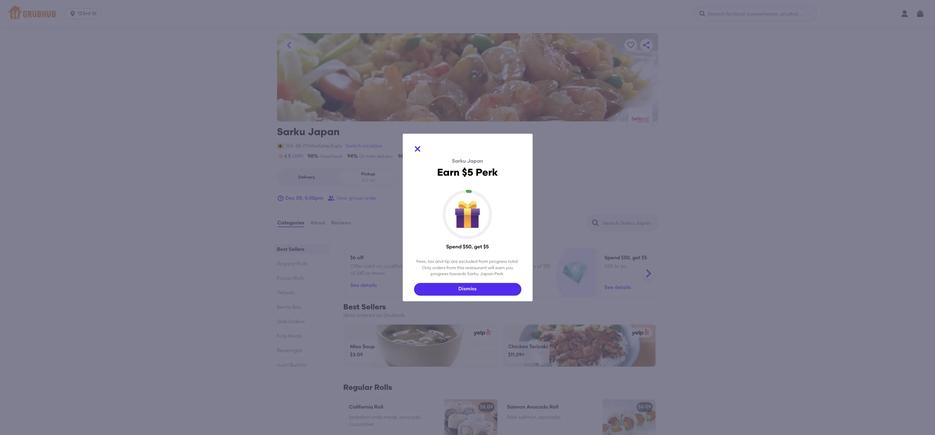 Task type: vqa. For each thing, say whether or not it's contained in the screenshot.
bottommost the $50,
yes



Task type: locate. For each thing, give the bounding box(es) containing it.
on time delivery
[[359, 154, 393, 159]]

first
[[511, 263, 520, 269]]

best for best sellers most ordered on grubhub
[[344, 303, 360, 312]]

on left first
[[504, 263, 510, 269]]

+
[[522, 352, 525, 358]]

133-
[[286, 143, 296, 149]]

sarku inside sarku japan earn $5 perk
[[452, 158, 466, 164]]

1 horizontal spatial or
[[478, 271, 483, 277]]

1 vertical spatial order
[[364, 195, 377, 201]]

or
[[366, 271, 371, 277], [478, 271, 483, 277]]

spend $50, get $5 $50 to go
[[605, 255, 648, 269]]

from up restaurant on the bottom
[[479, 259, 489, 264]]

regular rolls
[[277, 261, 308, 267], [344, 383, 392, 392]]

japan for sarku japan earn $5 perk
[[467, 158, 483, 164]]

$50
[[605, 263, 613, 269]]

on
[[359, 154, 366, 159]]

progress
[[490, 259, 507, 264], [431, 272, 449, 277]]

sarku up 133-
[[277, 126, 306, 138]]

see details for offer valid on qualifying orders of $40 or more.
[[351, 282, 377, 288]]

side orders tab
[[277, 318, 327, 326]]

sarku japan
[[277, 126, 340, 138]]

1 vertical spatial spend
[[605, 255, 620, 261]]

sarku inside fees, tax and tip are excluded from progress total. only orders from this restaurant will earn you progress towards sarku japan perk.
[[467, 272, 479, 277]]

svg image inside 'dec 05, 5:00pm' button
[[277, 195, 284, 202]]

japan inside fees, tax and tip are excluded from progress total. only orders from this restaurant will earn you progress towards sarku japan perk.
[[480, 272, 494, 277]]

1 horizontal spatial more.
[[484, 271, 498, 277]]

0 vertical spatial spend
[[447, 244, 462, 250]]

teriyaki right chicken at the bottom of page
[[529, 344, 548, 350]]

best
[[277, 247, 288, 253], [344, 303, 360, 312]]

roll up crab
[[375, 405, 384, 411]]

search icon image
[[592, 219, 600, 228]]

total.
[[509, 259, 519, 264]]

regular
[[277, 261, 296, 267], [344, 383, 373, 392]]

0 horizontal spatial get
[[474, 244, 482, 250]]

1 horizontal spatial valid
[[491, 263, 503, 269]]

orders
[[289, 319, 305, 325]]

1 horizontal spatial spend
[[605, 255, 620, 261]]

on inside "$5 off offer valid on first orders of $15 or more."
[[504, 263, 510, 269]]

yelp image for miso soup
[[472, 330, 491, 336]]

progress up earn
[[490, 259, 507, 264]]

get inside the spend $50, get $5 $50 to go
[[633, 255, 641, 261]]

orders
[[409, 263, 424, 269], [521, 263, 536, 269], [433, 266, 446, 271]]

meat,
[[384, 415, 398, 421]]

categories
[[277, 220, 305, 226]]

on inside best sellers most ordered on grubhub
[[377, 313, 383, 319]]

you
[[506, 266, 514, 271]]

1 vertical spatial sellers
[[362, 303, 386, 312]]

1 roll from the left
[[375, 405, 384, 411]]

good
[[320, 154, 331, 159]]

0 horizontal spatial $8.09
[[480, 405, 493, 411]]

dec 05, 5:00pm button
[[277, 192, 323, 205]]

offer up '$40'
[[351, 263, 363, 269]]

0 vertical spatial progress
[[490, 259, 507, 264]]

of left $15
[[538, 263, 542, 269]]

see details down perk.
[[478, 282, 504, 288]]

2 horizontal spatial see
[[605, 285, 614, 291]]

fees, tax and tip are excluded from progress total. only orders from this restaurant will earn you progress towards sarku japan perk.
[[417, 259, 519, 277]]

fusion rolls tab
[[277, 275, 327, 282]]

0 horizontal spatial yelp image
[[472, 330, 491, 336]]

1 offer from the left
[[351, 263, 363, 269]]

see details button down to
[[605, 281, 632, 294]]

more. down qualifying
[[372, 271, 386, 277]]

0 horizontal spatial best
[[277, 247, 288, 253]]

1 horizontal spatial yelp image
[[631, 330, 649, 336]]

and
[[436, 259, 444, 264]]

0 horizontal spatial of
[[351, 271, 355, 277]]

orders inside $6 off offer valid on qualifying orders of $40 or more.
[[409, 263, 424, 269]]

svg image for dec 05, 5:00pm
[[277, 195, 284, 202]]

0 horizontal spatial off
[[357, 255, 364, 261]]

this
[[457, 266, 465, 271]]

order right group
[[364, 195, 377, 201]]

see for $50 to go
[[605, 285, 614, 291]]

see details down '$40'
[[351, 282, 377, 288]]

$11.29
[[509, 352, 522, 358]]

1 more. from the left
[[372, 271, 386, 277]]

regular up fusion
[[277, 261, 296, 267]]

05,
[[296, 195, 304, 201]]

1 vertical spatial of
[[351, 271, 355, 277]]

roll
[[375, 405, 384, 411], [550, 405, 559, 411]]

spend up $50
[[605, 255, 620, 261]]

offer for $5
[[478, 263, 490, 269]]

0 horizontal spatial offer
[[351, 263, 363, 269]]

see details button down perk.
[[478, 279, 504, 292]]

bento box
[[277, 305, 301, 311]]

see down '$40'
[[351, 282, 360, 288]]

from down are
[[447, 266, 456, 271]]

1 vertical spatial sarku
[[452, 158, 466, 164]]

$50, up go
[[622, 255, 632, 261]]

details down '$40'
[[361, 282, 377, 288]]

1 horizontal spatial details
[[488, 282, 504, 288]]

best inside tab
[[277, 247, 288, 253]]

1 horizontal spatial regular rolls
[[344, 383, 392, 392]]

see down $50
[[605, 285, 614, 291]]

of inside "$5 off offer valid on first orders of $15 or more."
[[538, 263, 542, 269]]

salmon,
[[519, 415, 538, 421]]

subscription pass image
[[277, 143, 284, 149]]

1 horizontal spatial offer
[[478, 263, 490, 269]]

get
[[474, 244, 482, 250], [633, 255, 641, 261]]

more. down will
[[484, 271, 498, 277]]

sellers up ordered
[[362, 303, 386, 312]]

2 vertical spatial japan
[[480, 272, 494, 277]]

2 yelp image from the left
[[631, 330, 649, 336]]

or right '$40'
[[366, 271, 371, 277]]

salmon avocado roll image
[[603, 400, 656, 436]]

svg image inside main navigation navigation
[[700, 10, 707, 17]]

0 horizontal spatial details
[[361, 282, 377, 288]]

$50, for spend $50, get $5
[[463, 244, 473, 250]]

1 vertical spatial teriyaki
[[529, 344, 548, 350]]

valid for $5 off
[[491, 263, 503, 269]]

off inside "$5 off offer valid on first orders of $15 or more."
[[485, 255, 491, 261]]

svg image
[[917, 10, 925, 18], [69, 10, 76, 17], [277, 195, 284, 202]]

sarku japan logo image
[[628, 107, 653, 132]]

sushi burrito
[[277, 362, 306, 368]]

perk
[[476, 166, 498, 178]]

see details down to
[[605, 285, 632, 291]]

0 horizontal spatial orders
[[409, 263, 424, 269]]

0 horizontal spatial sellers
[[289, 247, 305, 253]]

0 vertical spatial $50,
[[463, 244, 473, 250]]

on right ordered
[[377, 313, 383, 319]]

rolls up california roll
[[375, 383, 392, 392]]

teriyaki down fusion
[[277, 290, 295, 296]]

orders down and
[[433, 266, 446, 271]]

sellers up regular rolls tab
[[289, 247, 305, 253]]

0 horizontal spatial teriyaki
[[277, 290, 295, 296]]

1 promo image from the left
[[435, 260, 461, 286]]

see
[[351, 282, 360, 288], [478, 282, 487, 288], [605, 285, 614, 291]]

option group
[[277, 169, 398, 187]]

0 vertical spatial svg image
[[700, 10, 707, 17]]

get for spend $50, get $5 $50 to go
[[633, 255, 641, 261]]

2 more. from the left
[[484, 271, 498, 277]]

1 horizontal spatial see
[[478, 282, 487, 288]]

2 or from the left
[[478, 271, 483, 277]]

of inside $6 off offer valid on qualifying orders of $40 or more.
[[351, 271, 355, 277]]

best up 'most'
[[344, 303, 360, 312]]

1 off from the left
[[357, 255, 364, 261]]

1 horizontal spatial roll
[[550, 405, 559, 411]]

0 horizontal spatial see details
[[351, 282, 377, 288]]

see details for offer valid on first orders of $15 or more.
[[478, 282, 504, 288]]

1 vertical spatial from
[[447, 266, 456, 271]]

2 off from the left
[[485, 255, 491, 261]]

valid inside "$5 off offer valid on first orders of $15 or more."
[[491, 263, 503, 269]]

off for $6 off
[[357, 255, 364, 261]]

japan inside sarku japan earn $5 perk
[[467, 158, 483, 164]]

1 vertical spatial $50,
[[622, 255, 632, 261]]

2 horizontal spatial see details button
[[605, 281, 632, 294]]

see for offer valid on qualifying orders of $40 or more.
[[351, 282, 360, 288]]

0 horizontal spatial or
[[366, 271, 371, 277]]

best up regular rolls tab
[[277, 247, 288, 253]]

teriyaki inside chicken teriyaki $11.29 +
[[529, 344, 548, 350]]

regular rolls up california roll
[[344, 383, 392, 392]]

see details button for $50 to go
[[605, 281, 632, 294]]

1 horizontal spatial teriyaki
[[529, 344, 548, 350]]

save this restaurant image
[[627, 41, 635, 49]]

$15
[[543, 263, 551, 269]]

order right correct at the left top of page
[[427, 154, 438, 159]]

or for $6 off
[[366, 271, 371, 277]]

yelp image
[[472, 330, 491, 336], [631, 330, 649, 336]]

correct
[[410, 154, 426, 159]]

offer inside $6 off offer valid on qualifying orders of $40 or more.
[[351, 263, 363, 269]]

$8.09 for raw salmon, avocado.
[[639, 405, 652, 411]]

0 horizontal spatial svg image
[[413, 145, 422, 153]]

1 vertical spatial japan
[[467, 158, 483, 164]]

$50, inside the spend $50, get $5 $50 to go
[[622, 255, 632, 261]]

to
[[615, 263, 620, 269]]

reviews
[[332, 220, 351, 226]]

0 vertical spatial sellers
[[289, 247, 305, 253]]

valid up perk.
[[491, 263, 503, 269]]

ordered
[[356, 313, 375, 319]]

best inside best sellers most ordered on grubhub
[[344, 303, 360, 312]]

svg image inside 123rd st button
[[69, 10, 76, 17]]

2 $8.09 from the left
[[639, 405, 652, 411]]

miso
[[350, 344, 361, 350]]

pickup
[[361, 172, 376, 177]]

spend up are
[[447, 244, 462, 250]]

svg image
[[700, 10, 707, 17], [413, 145, 422, 153]]

go
[[621, 263, 627, 269]]

more. inside "$5 off offer valid on first orders of $15 or more."
[[484, 271, 498, 277]]

1 horizontal spatial best
[[344, 303, 360, 312]]

offer inside "$5 off offer valid on first orders of $15 or more."
[[478, 263, 490, 269]]

0 horizontal spatial sarku
[[277, 126, 306, 138]]

promo image
[[435, 260, 461, 286], [563, 260, 588, 286]]

from
[[479, 259, 489, 264], [447, 266, 456, 271]]

1 horizontal spatial see details
[[478, 282, 504, 288]]

rolls right fusion
[[294, 276, 305, 282]]

$5 for sarku japan earn $5 perk
[[462, 166, 474, 178]]

1 horizontal spatial svg image
[[700, 10, 707, 17]]

or inside $6 off offer valid on qualifying orders of $40 or more.
[[366, 271, 371, 277]]

details for offer valid on first orders of $15 or more.
[[488, 282, 504, 288]]

1 horizontal spatial orders
[[433, 266, 446, 271]]

$50,
[[463, 244, 473, 250], [622, 255, 632, 261]]

sarku japan earn $5 perk
[[437, 158, 498, 178]]

off right $6
[[357, 255, 364, 261]]

regular rolls inside tab
[[277, 261, 308, 267]]

1 horizontal spatial of
[[538, 263, 542, 269]]

0 vertical spatial of
[[538, 263, 542, 269]]

1 horizontal spatial sellers
[[362, 303, 386, 312]]

0 horizontal spatial more.
[[372, 271, 386, 277]]

sarku up earn
[[452, 158, 466, 164]]

1 horizontal spatial regular
[[344, 383, 373, 392]]

0 vertical spatial japan
[[308, 126, 340, 138]]

more. for qualifying
[[372, 271, 386, 277]]

0 vertical spatial teriyaki
[[277, 290, 295, 296]]

$8.09
[[480, 405, 493, 411], [639, 405, 652, 411]]

2 vertical spatial sarku
[[467, 272, 479, 277]]

2 horizontal spatial sarku
[[467, 272, 479, 277]]

roll up the avocado.
[[550, 405, 559, 411]]

1 valid from the left
[[364, 263, 375, 269]]

1 horizontal spatial off
[[485, 255, 491, 261]]

of left '$40'
[[351, 271, 355, 277]]

regular rolls down the best sellers
[[277, 261, 308, 267]]

2 promo image from the left
[[563, 260, 588, 286]]

japan up whitestone
[[308, 126, 340, 138]]

1 vertical spatial get
[[633, 255, 641, 261]]

on inside $6 off offer valid on qualifying orders of $40 or more.
[[377, 263, 383, 269]]

sushi burrito tab
[[277, 362, 327, 369]]

2 horizontal spatial details
[[615, 285, 632, 291]]

off inside $6 off offer valid on qualifying orders of $40 or more.
[[357, 255, 364, 261]]

1 vertical spatial regular
[[344, 383, 373, 392]]

spend for spend $50, get $5 $50 to go
[[605, 255, 620, 261]]

offer left earn
[[478, 263, 490, 269]]

promo image for offer valid on first orders of $15 or more.
[[563, 260, 588, 286]]

2 valid from the left
[[491, 263, 503, 269]]

details down go
[[615, 285, 632, 291]]

details down perk.
[[488, 282, 504, 288]]

0 horizontal spatial regular
[[277, 261, 296, 267]]

0 horizontal spatial valid
[[364, 263, 375, 269]]

1 vertical spatial rolls
[[294, 276, 305, 282]]

spend inside the spend $50, get $5 $50 to go
[[605, 255, 620, 261]]

0 horizontal spatial $50,
[[463, 244, 473, 250]]

1 horizontal spatial svg image
[[277, 195, 284, 202]]

$5 inside sarku japan earn $5 perk
[[462, 166, 474, 178]]

details
[[361, 282, 377, 288], [488, 282, 504, 288], [615, 285, 632, 291]]

0 vertical spatial from
[[479, 259, 489, 264]]

0.5
[[362, 178, 368, 183]]

whitestone
[[303, 143, 330, 149]]

valid up '$40'
[[364, 263, 375, 269]]

kids meals tab
[[277, 333, 327, 340]]

rolls up fusion rolls tab
[[297, 261, 308, 267]]

2 horizontal spatial svg image
[[917, 10, 925, 18]]

orders inside "$5 off offer valid on first orders of $15 or more."
[[521, 263, 536, 269]]

0 vertical spatial rolls
[[297, 261, 308, 267]]

or inside "$5 off offer valid on first orders of $15 or more."
[[478, 271, 483, 277]]

1 horizontal spatial $8.09
[[639, 405, 652, 411]]

sellers inside tab
[[289, 247, 305, 253]]

0 horizontal spatial spend
[[447, 244, 462, 250]]

beverages tab
[[277, 347, 327, 355]]

rolls for regular rolls tab
[[297, 261, 308, 267]]

orders left tax
[[409, 263, 424, 269]]

soup
[[363, 344, 375, 350]]

1 vertical spatial progress
[[431, 272, 449, 277]]

$5 for spend $50, get $5
[[484, 244, 489, 250]]

0 vertical spatial regular rolls
[[277, 261, 308, 267]]

on
[[377, 263, 383, 269], [504, 263, 510, 269], [377, 313, 383, 319]]

progress down and
[[431, 272, 449, 277]]

off
[[357, 255, 364, 261], [485, 255, 491, 261]]

1 $8.09 from the left
[[480, 405, 493, 411]]

sellers for best sellers
[[289, 247, 305, 253]]

details for offer valid on qualifying orders of $40 or more.
[[361, 282, 377, 288]]

0 vertical spatial sarku
[[277, 126, 306, 138]]

(419)
[[293, 153, 303, 159]]

japan up perk at the right top of page
[[467, 158, 483, 164]]

2 vertical spatial rolls
[[375, 383, 392, 392]]

1 horizontal spatial see details button
[[478, 279, 504, 292]]

Search Sarku Japan search field
[[602, 220, 656, 227]]

1 or from the left
[[366, 271, 371, 277]]

$5 inside the spend $50, get $5 $50 to go
[[642, 255, 648, 261]]

sellers inside best sellers most ordered on grubhub
[[362, 303, 386, 312]]

avocado.
[[539, 415, 562, 421]]

1 horizontal spatial sarku
[[452, 158, 466, 164]]

or down restaurant on the bottom
[[478, 271, 483, 277]]

5:00pm
[[305, 195, 323, 201]]

1 vertical spatial regular rolls
[[344, 383, 392, 392]]

burrito
[[290, 362, 306, 368]]

delivery
[[377, 154, 393, 159]]

0 vertical spatial get
[[474, 244, 482, 250]]

0 horizontal spatial promo image
[[435, 260, 461, 286]]

1 yelp image from the left
[[472, 330, 491, 336]]

1 horizontal spatial promo image
[[563, 260, 588, 286]]

0 horizontal spatial roll
[[375, 405, 384, 411]]

fusion rolls
[[277, 276, 305, 282]]

valid inside $6 off offer valid on qualifying orders of $40 or more.
[[364, 263, 375, 269]]

japan down will
[[480, 272, 494, 277]]

0 horizontal spatial order
[[364, 195, 377, 201]]

dismiss button
[[414, 283, 522, 296]]

2 horizontal spatial orders
[[521, 263, 536, 269]]

2 horizontal spatial see details
[[605, 285, 632, 291]]

0 horizontal spatial see
[[351, 282, 360, 288]]

orders right first
[[521, 263, 536, 269]]

0 vertical spatial order
[[427, 154, 438, 159]]

see details button down '$40'
[[351, 279, 377, 292]]

0 vertical spatial regular
[[277, 261, 296, 267]]

valid
[[364, 263, 375, 269], [491, 263, 503, 269]]

0 vertical spatial best
[[277, 247, 288, 253]]

1 horizontal spatial get
[[633, 255, 641, 261]]

on left qualifying
[[377, 263, 383, 269]]

perk.
[[495, 272, 505, 277]]

best for best sellers
[[277, 247, 288, 253]]

0 horizontal spatial svg image
[[69, 10, 76, 17]]

see right the dismiss
[[478, 282, 487, 288]]

0 horizontal spatial see details button
[[351, 279, 377, 292]]

$50, up excluded at the bottom of the page
[[463, 244, 473, 250]]

more. inside $6 off offer valid on qualifying orders of $40 or more.
[[372, 271, 386, 277]]

off up will
[[485, 255, 491, 261]]

0 horizontal spatial regular rolls
[[277, 261, 308, 267]]

switch
[[346, 143, 362, 149]]

1 vertical spatial best
[[344, 303, 360, 312]]

restaurant
[[466, 266, 487, 271]]

1 horizontal spatial $50,
[[622, 255, 632, 261]]

of for $40
[[351, 271, 355, 277]]

will
[[488, 266, 495, 271]]

1 vertical spatial svg image
[[413, 145, 422, 153]]

california roll
[[349, 405, 384, 411]]

96
[[398, 153, 404, 159]]

sarku down restaurant on the bottom
[[467, 272, 479, 277]]

sarku for sarku japan earn $5 perk
[[452, 158, 466, 164]]

regular up california
[[344, 383, 373, 392]]

teriyaki
[[277, 290, 295, 296], [529, 344, 548, 350]]

japan
[[308, 126, 340, 138], [467, 158, 483, 164], [480, 272, 494, 277]]

2 offer from the left
[[478, 263, 490, 269]]

sellers for best sellers most ordered on grubhub
[[362, 303, 386, 312]]

bento
[[277, 305, 291, 311]]



Task type: describe. For each thing, give the bounding box(es) containing it.
categories button
[[277, 211, 305, 236]]

view group order button
[[328, 192, 377, 205]]

offer for $6
[[351, 263, 363, 269]]

expy
[[331, 143, 342, 149]]

time
[[367, 154, 376, 159]]

$40
[[357, 271, 365, 277]]

1 horizontal spatial order
[[427, 154, 438, 159]]

$50, for spend $50, get $5 $50 to go
[[622, 255, 632, 261]]

sarku for sarku japan
[[277, 126, 306, 138]]

caret left icon image
[[285, 41, 293, 49]]

off for $5 off
[[485, 255, 491, 261]]

star icon image
[[277, 153, 284, 160]]

location
[[363, 143, 383, 149]]

best sellers tab
[[277, 246, 327, 253]]

are
[[451, 259, 458, 264]]

0 horizontal spatial from
[[447, 266, 456, 271]]

$8.09 for imitation crab meat, avocado, cucumber.
[[480, 405, 493, 411]]

2 roll from the left
[[550, 405, 559, 411]]

dec 05, 5:00pm
[[286, 195, 323, 201]]

about button
[[310, 211, 326, 236]]

4.5
[[284, 153, 291, 159]]

order inside button
[[364, 195, 377, 201]]

best sellers
[[277, 247, 305, 253]]

regular rolls tab
[[277, 260, 327, 268]]

japan for sarku japan
[[308, 126, 340, 138]]

pickup 0.5 mi
[[361, 172, 376, 183]]

$6
[[351, 255, 356, 261]]

earn
[[496, 266, 505, 271]]

people icon image
[[328, 195, 335, 202]]

see details button for offer valid on qualifying orders of $40 or more.
[[351, 279, 377, 292]]

imitation crab meat, avocado, cucumber.
[[349, 415, 422, 428]]

yelp image for chicken teriyaki
[[631, 330, 649, 336]]

excluded
[[459, 259, 478, 264]]

st
[[92, 11, 97, 17]]

bento box tab
[[277, 304, 327, 311]]

side orders
[[277, 319, 305, 325]]

main navigation navigation
[[0, 0, 936, 28]]

1 horizontal spatial from
[[479, 259, 489, 264]]

promo image for offer valid on qualifying orders of $40 or more.
[[435, 260, 461, 286]]

1 horizontal spatial progress
[[490, 259, 507, 264]]

$3.09
[[350, 352, 363, 358]]

see for offer valid on first orders of $15 or more.
[[478, 282, 487, 288]]

kids
[[277, 333, 287, 340]]

only
[[422, 266, 432, 271]]

of for $15
[[538, 263, 542, 269]]

raw salmon, avocado.
[[507, 415, 562, 421]]

38
[[296, 143, 301, 149]]

$5 for spend $50, get $5 $50 to go
[[642, 255, 648, 261]]

side
[[277, 319, 288, 325]]

beverages
[[277, 348, 302, 354]]

see details button for offer valid on first orders of $15 or more.
[[478, 279, 504, 292]]

share icon image
[[642, 41, 651, 49]]

switch location
[[346, 143, 383, 149]]

towards
[[450, 272, 466, 277]]

switch location button
[[345, 142, 383, 150]]

94
[[347, 153, 353, 159]]

earn
[[437, 166, 460, 178]]

90
[[308, 153, 314, 159]]

see details for $50 to go
[[605, 285, 632, 291]]

133-38 whitestone expy
[[286, 143, 342, 149]]

grubhub
[[384, 313, 405, 319]]

rolls for fusion rolls tab
[[294, 276, 305, 282]]

mi
[[370, 178, 375, 183]]

dec
[[286, 195, 295, 201]]

more. for first
[[484, 271, 498, 277]]

teriyaki inside teriyaki tab
[[277, 290, 295, 296]]

123rd
[[78, 11, 91, 17]]

on for $6
[[377, 263, 383, 269]]

chicken teriyaki $11.29 +
[[509, 344, 548, 358]]

correct order
[[410, 154, 438, 159]]

0 horizontal spatial progress
[[431, 272, 449, 277]]

option group containing pickup
[[277, 169, 398, 187]]

orders for qualifying
[[409, 263, 424, 269]]

reward icon image
[[454, 201, 481, 228]]

good food
[[320, 154, 342, 159]]

save this restaurant button
[[625, 39, 637, 52]]

sushi
[[277, 362, 289, 368]]

123rd st button
[[65, 8, 104, 19]]

or for $5 off
[[478, 271, 483, 277]]

reviews button
[[331, 211, 352, 236]]

tax
[[428, 259, 435, 264]]

group
[[349, 195, 363, 201]]

salmon
[[507, 405, 526, 411]]

spend $50, get $5
[[447, 244, 489, 250]]

view group order
[[336, 195, 377, 201]]

on for $5
[[504, 263, 510, 269]]

meals
[[288, 333, 302, 340]]

imitation
[[349, 415, 371, 421]]

avocado,
[[400, 415, 422, 421]]

fees,
[[417, 259, 427, 264]]

miso soup $3.09
[[350, 344, 375, 358]]

california
[[349, 405, 373, 411]]

teriyaki tab
[[277, 289, 327, 297]]

123rd st
[[78, 11, 97, 17]]

133-38 whitestone expy button
[[286, 142, 343, 150]]

tip
[[445, 259, 450, 264]]

$5 inside "$5 off offer valid on first orders of $15 or more."
[[478, 255, 483, 261]]

about
[[311, 220, 326, 226]]

valid for $6 off
[[364, 263, 375, 269]]

california roll image
[[445, 400, 498, 436]]

svg image for 123rd st
[[69, 10, 76, 17]]

raw
[[507, 415, 518, 421]]

salmon avocado roll
[[507, 405, 559, 411]]

crab
[[372, 415, 383, 421]]

details for $50 to go
[[615, 285, 632, 291]]

regular inside regular rolls tab
[[277, 261, 296, 267]]

avocado
[[527, 405, 549, 411]]

spend for spend $50, get $5
[[447, 244, 462, 250]]

chicken
[[509, 344, 528, 350]]

dismiss
[[459, 286, 477, 292]]

delivery
[[299, 175, 315, 180]]

on for best
[[377, 313, 383, 319]]

most
[[344, 313, 355, 319]]

box
[[292, 305, 301, 311]]

orders inside fees, tax and tip are excluded from progress total. only orders from this restaurant will earn you progress towards sarku japan perk.
[[433, 266, 446, 271]]

orders for first
[[521, 263, 536, 269]]

get for spend $50, get $5
[[474, 244, 482, 250]]

$6 off offer valid on qualifying orders of $40 or more.
[[351, 255, 424, 277]]



